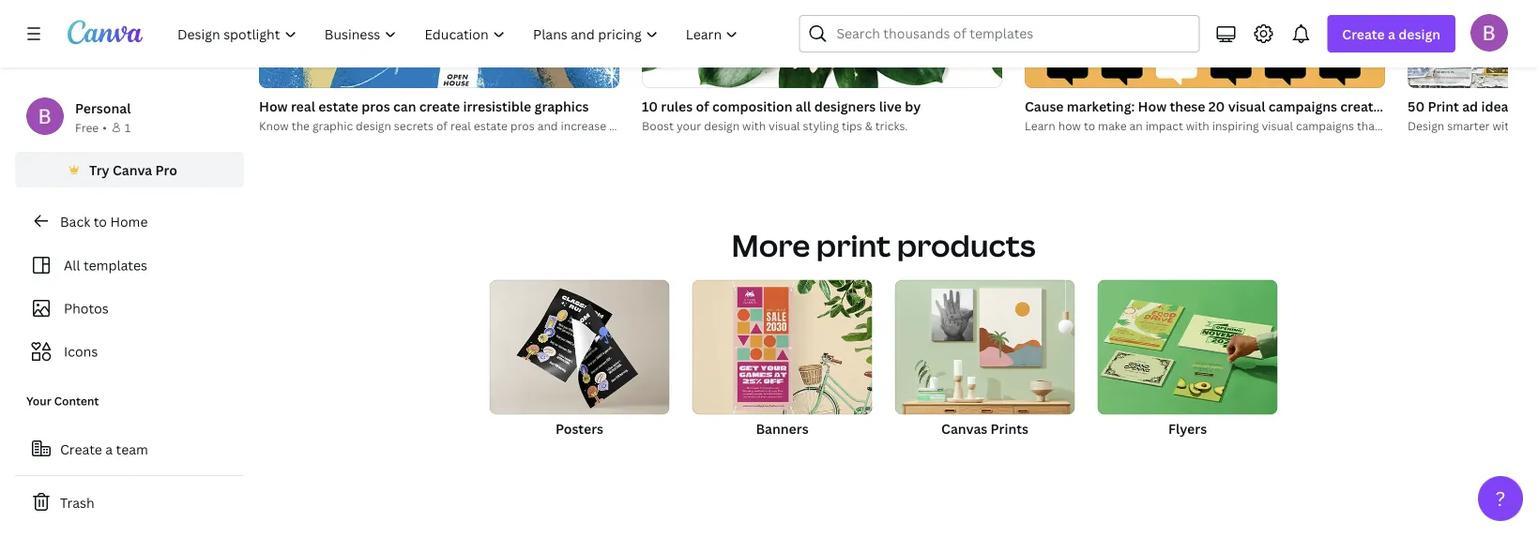 Task type: describe. For each thing, give the bounding box(es) containing it.
0 horizontal spatial pros
[[362, 97, 390, 115]]

10 rules of composition all designers live by image
[[642, 0, 1002, 89]]

irresistible
[[463, 97, 531, 115]]

canvas prints
[[941, 420, 1028, 438]]

1 vertical spatial impact
[[1146, 118, 1183, 134]]

a inside cause marketing: how these 20 visual campaigns created a massive impact learn how to make an impact with inspiring visual campaigns that spread ideas and improve the
[[1393, 97, 1400, 115]]

create
[[419, 97, 460, 115]]

secrets
[[394, 118, 434, 134]]

more
[[732, 225, 810, 265]]

that
[[1357, 118, 1379, 134]]

improve
[[1477, 118, 1522, 134]]

&
[[865, 118, 872, 134]]

try canva pro button
[[15, 152, 244, 188]]

1 vertical spatial pros
[[510, 118, 535, 134]]

posters link
[[489, 280, 670, 458]]

how real estate pros can create irresistible graphics image
[[259, 0, 619, 89]]

home
[[110, 213, 148, 230]]

create for create a team
[[60, 441, 102, 458]]

cause
[[1025, 97, 1064, 115]]

visual down "cause marketing: how these 20 visual campaigns created a massive impact" link
[[1262, 118, 1293, 134]]

more print products
[[732, 225, 1036, 265]]

flyers link
[[1098, 280, 1278, 458]]

with inside 50 print ad ideas design smarter with thes
[[1493, 118, 1516, 134]]

all
[[796, 97, 811, 115]]

engagement.
[[609, 118, 679, 134]]

1
[[125, 120, 131, 135]]

personal
[[75, 99, 131, 117]]

and inside cause marketing: how these 20 visual campaigns created a massive impact learn how to make an impact with inspiring visual campaigns that spread ideas and improve the
[[1454, 118, 1474, 134]]

posters image
[[489, 280, 670, 415]]

your
[[26, 394, 51, 409]]

created
[[1340, 97, 1390, 115]]

a for team
[[105, 441, 113, 458]]

how
[[1058, 118, 1081, 134]]

inspiring
[[1212, 118, 1259, 134]]

10
[[642, 97, 658, 115]]

of inside the how real estate pros can create irresistible graphics know the graphic design secrets of real estate pros and increase engagement.
[[436, 118, 448, 134]]

print
[[1428, 97, 1459, 115]]

top level navigation element
[[165, 15, 754, 53]]

how real estate pros can create irresistible graphics know the graphic design secrets of real estate pros and increase engagement.
[[259, 97, 679, 134]]

your
[[677, 118, 701, 134]]

smarter
[[1447, 118, 1490, 134]]

ad
[[1462, 97, 1478, 115]]

graphics
[[535, 97, 589, 115]]

massive
[[1403, 97, 1455, 115]]

20
[[1208, 97, 1225, 115]]

•
[[103, 120, 107, 135]]

team
[[116, 441, 148, 458]]

products
[[897, 225, 1036, 265]]

design
[[1408, 118, 1445, 134]]

create for create a design
[[1342, 25, 1385, 43]]

learn
[[1025, 118, 1056, 134]]

trash link
[[15, 484, 244, 522]]

thes
[[1519, 118, 1538, 134]]

marketing:
[[1067, 97, 1135, 115]]

design inside 10 rules of composition all designers live by boost your design with visual styling tips & tricks.
[[704, 118, 740, 134]]

with inside 10 rules of composition all designers live by boost your design with visual styling tips & tricks.
[[742, 118, 766, 134]]

designers
[[814, 97, 876, 115]]

boost
[[642, 118, 674, 134]]

by
[[905, 97, 921, 115]]

your content
[[26, 394, 99, 409]]

ideas inside 50 print ad ideas design smarter with thes
[[1481, 97, 1515, 115]]

and inside the how real estate pros can create irresistible graphics know the graphic design secrets of real estate pros and increase engagement.
[[537, 118, 558, 134]]

rules
[[661, 97, 693, 115]]

create a design
[[1342, 25, 1441, 43]]

create a design button
[[1327, 15, 1456, 53]]

canva
[[113, 161, 152, 179]]

free
[[75, 120, 99, 135]]

canvas prints image
[[895, 280, 1075, 415]]

visual up inspiring
[[1228, 97, 1265, 115]]

?
[[1496, 486, 1506, 512]]

bob builder image
[[1471, 14, 1508, 51]]

canvas
[[941, 420, 988, 438]]

know
[[259, 118, 289, 134]]

visual inside 10 rules of composition all designers live by boost your design with visual styling tips & tricks.
[[769, 118, 800, 134]]

how inside the how real estate pros can create irresistible graphics know the graphic design secrets of real estate pros and increase engagement.
[[259, 97, 288, 115]]

canvas prints link
[[895, 280, 1075, 458]]

1 vertical spatial real
[[450, 118, 471, 134]]



Task type: locate. For each thing, give the bounding box(es) containing it.
banners link
[[692, 280, 872, 458]]

2 horizontal spatial design
[[1399, 25, 1441, 43]]

design left bob builder icon on the right top
[[1399, 25, 1441, 43]]

10 rules of composition all designers live by link
[[642, 96, 1002, 117]]

cause marketing: how these 20 visual campaigns created a massive impact image
[[1025, 0, 1385, 89]]

the
[[292, 118, 310, 134], [1524, 118, 1538, 134]]

2 the from the left
[[1524, 118, 1538, 134]]

to inside back to home "link"
[[94, 213, 107, 230]]

0 vertical spatial ideas
[[1481, 97, 1515, 115]]

ideas down print
[[1422, 118, 1451, 134]]

prints
[[991, 420, 1028, 438]]

1 vertical spatial ideas
[[1422, 118, 1451, 134]]

spread
[[1382, 118, 1419, 134]]

1 horizontal spatial estate
[[474, 118, 508, 134]]

pros left can
[[362, 97, 390, 115]]

cause marketing: how these 20 visual campaigns created a massive impact learn how to make an impact with inspiring visual campaigns that spread ideas and improve the
[[1025, 97, 1538, 134]]

1 how from the left
[[259, 97, 288, 115]]

pro
[[155, 161, 177, 179]]

50 print ad ideas link
[[1408, 96, 1538, 117]]

50 print ad ideas image
[[1408, 0, 1538, 89]]

design inside dropdown button
[[1399, 25, 1441, 43]]

pros down the irresistible
[[510, 118, 535, 134]]

50 print ad ideas design smarter with thes
[[1408, 97, 1538, 134]]

an
[[1130, 118, 1143, 134]]

0 horizontal spatial to
[[94, 213, 107, 230]]

posters
[[555, 420, 604, 438]]

create a team button
[[15, 431, 244, 468]]

ideas inside cause marketing: how these 20 visual campaigns created a massive impact learn how to make an impact with inspiring visual campaigns that spread ideas and improve the
[[1422, 118, 1451, 134]]

0 vertical spatial a
[[1388, 25, 1395, 43]]

2 with from the left
[[1186, 118, 1209, 134]]

estate up "graphic"
[[318, 97, 358, 115]]

0 vertical spatial of
[[696, 97, 709, 115]]

1 horizontal spatial impact
[[1458, 97, 1502, 115]]

to inside cause marketing: how these 20 visual campaigns created a massive impact learn how to make an impact with inspiring visual campaigns that spread ideas and improve the
[[1084, 118, 1095, 134]]

design right the your on the left of the page
[[704, 118, 740, 134]]

0 vertical spatial real
[[291, 97, 315, 115]]

flyers image
[[1098, 280, 1278, 415]]

and down graphics
[[537, 118, 558, 134]]

the inside the how real estate pros can create irresistible graphics know the graphic design secrets of real estate pros and increase engagement.
[[292, 118, 310, 134]]

cause marketing: how these 20 visual campaigns created a massive impact link
[[1025, 96, 1502, 117]]

free •
[[75, 120, 107, 135]]

create up created
[[1342, 25, 1385, 43]]

2 how from the left
[[1138, 97, 1167, 115]]

a inside dropdown button
[[1388, 25, 1395, 43]]

create
[[1342, 25, 1385, 43], [60, 441, 102, 458]]

0 horizontal spatial ideas
[[1422, 118, 1451, 134]]

live
[[879, 97, 902, 115]]

real down "create"
[[450, 118, 471, 134]]

banners image
[[692, 280, 872, 415]]

photos
[[64, 300, 109, 318]]

back to home link
[[15, 203, 244, 240]]

? button
[[1478, 477, 1523, 522]]

0 vertical spatial create
[[1342, 25, 1385, 43]]

ideas up improve
[[1481, 97, 1515, 115]]

print
[[816, 225, 891, 265]]

of up the your on the left of the page
[[696, 97, 709, 115]]

visual
[[1228, 97, 1265, 115], [769, 118, 800, 134], [1262, 118, 1293, 134]]

0 horizontal spatial impact
[[1146, 118, 1183, 134]]

estate down the irresistible
[[474, 118, 508, 134]]

design left secrets
[[356, 118, 391, 134]]

how
[[259, 97, 288, 115], [1138, 97, 1167, 115]]

1 horizontal spatial how
[[1138, 97, 1167, 115]]

impact right an
[[1146, 118, 1183, 134]]

ideas
[[1481, 97, 1515, 115], [1422, 118, 1451, 134]]

0 vertical spatial to
[[1084, 118, 1095, 134]]

tricks.
[[875, 118, 908, 134]]

icons
[[64, 343, 98, 361]]

design inside the how real estate pros can create irresistible graphics know the graphic design secrets of real estate pros and increase engagement.
[[356, 118, 391, 134]]

None search field
[[799, 15, 1200, 53]]

flyers
[[1168, 420, 1207, 438]]

0 horizontal spatial design
[[356, 118, 391, 134]]

create a team
[[60, 441, 148, 458]]

1 and from the left
[[537, 118, 558, 134]]

impact up the smarter
[[1458, 97, 1502, 115]]

all templates
[[64, 257, 147, 275]]

to right the how
[[1084, 118, 1095, 134]]

a
[[1388, 25, 1395, 43], [1393, 97, 1400, 115], [105, 441, 113, 458]]

a up created
[[1388, 25, 1395, 43]]

these
[[1170, 97, 1205, 115]]

icons link
[[26, 334, 233, 370]]

tips
[[842, 118, 862, 134]]

2 horizontal spatial with
[[1493, 118, 1516, 134]]

0 horizontal spatial how
[[259, 97, 288, 115]]

can
[[393, 97, 416, 115]]

how up an
[[1138, 97, 1167, 115]]

visual down 'all'
[[769, 118, 800, 134]]

Search search field
[[837, 16, 1188, 52]]

and down ad
[[1454, 118, 1474, 134]]

back to home
[[60, 213, 148, 230]]

0 vertical spatial impact
[[1458, 97, 1502, 115]]

0 vertical spatial campaigns
[[1269, 97, 1337, 115]]

of down "create"
[[436, 118, 448, 134]]

create down content on the left bottom of the page
[[60, 441, 102, 458]]

try canva pro
[[89, 161, 177, 179]]

0 vertical spatial estate
[[318, 97, 358, 115]]

photos link
[[26, 291, 233, 327]]

the right improve
[[1524, 118, 1538, 134]]

of inside 10 rules of composition all designers live by boost your design with visual styling tips & tricks.
[[696, 97, 709, 115]]

back
[[60, 213, 90, 230]]

a for design
[[1388, 25, 1395, 43]]

1 horizontal spatial real
[[450, 118, 471, 134]]

templates
[[83, 257, 147, 275]]

pros
[[362, 97, 390, 115], [510, 118, 535, 134]]

50
[[1408, 97, 1425, 115]]

with inside cause marketing: how these 20 visual campaigns created a massive impact learn how to make an impact with inspiring visual campaigns that spread ideas and improve the
[[1186, 118, 1209, 134]]

how up know
[[259, 97, 288, 115]]

a left the 50
[[1393, 97, 1400, 115]]

0 horizontal spatial of
[[436, 118, 448, 134]]

with
[[742, 118, 766, 134], [1186, 118, 1209, 134], [1493, 118, 1516, 134]]

all templates link
[[26, 248, 233, 283]]

estate
[[318, 97, 358, 115], [474, 118, 508, 134]]

0 vertical spatial pros
[[362, 97, 390, 115]]

1 vertical spatial of
[[436, 118, 448, 134]]

graphic
[[312, 118, 353, 134]]

1 horizontal spatial the
[[1524, 118, 1538, 134]]

trash
[[60, 494, 94, 512]]

with down the "these"
[[1186, 118, 1209, 134]]

1 horizontal spatial ideas
[[1481, 97, 1515, 115]]

3 with from the left
[[1493, 118, 1516, 134]]

how inside cause marketing: how these 20 visual campaigns created a massive impact learn how to make an impact with inspiring visual campaigns that spread ideas and improve the
[[1138, 97, 1167, 115]]

campaigns
[[1269, 97, 1337, 115], [1296, 118, 1354, 134]]

make
[[1098, 118, 1127, 134]]

0 horizontal spatial estate
[[318, 97, 358, 115]]

to right back
[[94, 213, 107, 230]]

the right know
[[292, 118, 310, 134]]

1 vertical spatial to
[[94, 213, 107, 230]]

0 horizontal spatial and
[[537, 118, 558, 134]]

design
[[1399, 25, 1441, 43], [356, 118, 391, 134], [704, 118, 740, 134]]

1 horizontal spatial to
[[1084, 118, 1095, 134]]

create inside button
[[60, 441, 102, 458]]

1 horizontal spatial design
[[704, 118, 740, 134]]

1 horizontal spatial pros
[[510, 118, 535, 134]]

real up "graphic"
[[291, 97, 315, 115]]

1 horizontal spatial create
[[1342, 25, 1385, 43]]

how real estate pros can create irresistible graphics link
[[259, 96, 619, 117]]

1 horizontal spatial with
[[1186, 118, 1209, 134]]

2 vertical spatial a
[[105, 441, 113, 458]]

1 vertical spatial campaigns
[[1296, 118, 1354, 134]]

with down composition
[[742, 118, 766, 134]]

1 the from the left
[[292, 118, 310, 134]]

campaigns left created
[[1269, 97, 1337, 115]]

a left team
[[105, 441, 113, 458]]

1 vertical spatial estate
[[474, 118, 508, 134]]

composition
[[712, 97, 793, 115]]

with left thes
[[1493, 118, 1516, 134]]

impact
[[1458, 97, 1502, 115], [1146, 118, 1183, 134]]

styling
[[803, 118, 839, 134]]

1 horizontal spatial and
[[1454, 118, 1474, 134]]

1 horizontal spatial of
[[696, 97, 709, 115]]

all
[[64, 257, 80, 275]]

create inside dropdown button
[[1342, 25, 1385, 43]]

increase
[[561, 118, 606, 134]]

0 horizontal spatial create
[[60, 441, 102, 458]]

0 horizontal spatial the
[[292, 118, 310, 134]]

a inside button
[[105, 441, 113, 458]]

campaigns left that
[[1296, 118, 1354, 134]]

1 vertical spatial create
[[60, 441, 102, 458]]

0 horizontal spatial real
[[291, 97, 315, 115]]

content
[[54, 394, 99, 409]]

try
[[89, 161, 109, 179]]

0 horizontal spatial with
[[742, 118, 766, 134]]

the inside cause marketing: how these 20 visual campaigns created a massive impact learn how to make an impact with inspiring visual campaigns that spread ideas and improve the
[[1524, 118, 1538, 134]]

2 and from the left
[[1454, 118, 1474, 134]]

real
[[291, 97, 315, 115], [450, 118, 471, 134]]

banners
[[756, 420, 809, 438]]

1 with from the left
[[742, 118, 766, 134]]

10 rules of composition all designers live by boost your design with visual styling tips & tricks.
[[642, 97, 921, 134]]

1 vertical spatial a
[[1393, 97, 1400, 115]]



Task type: vqa. For each thing, say whether or not it's contained in the screenshot.
a inside button
yes



